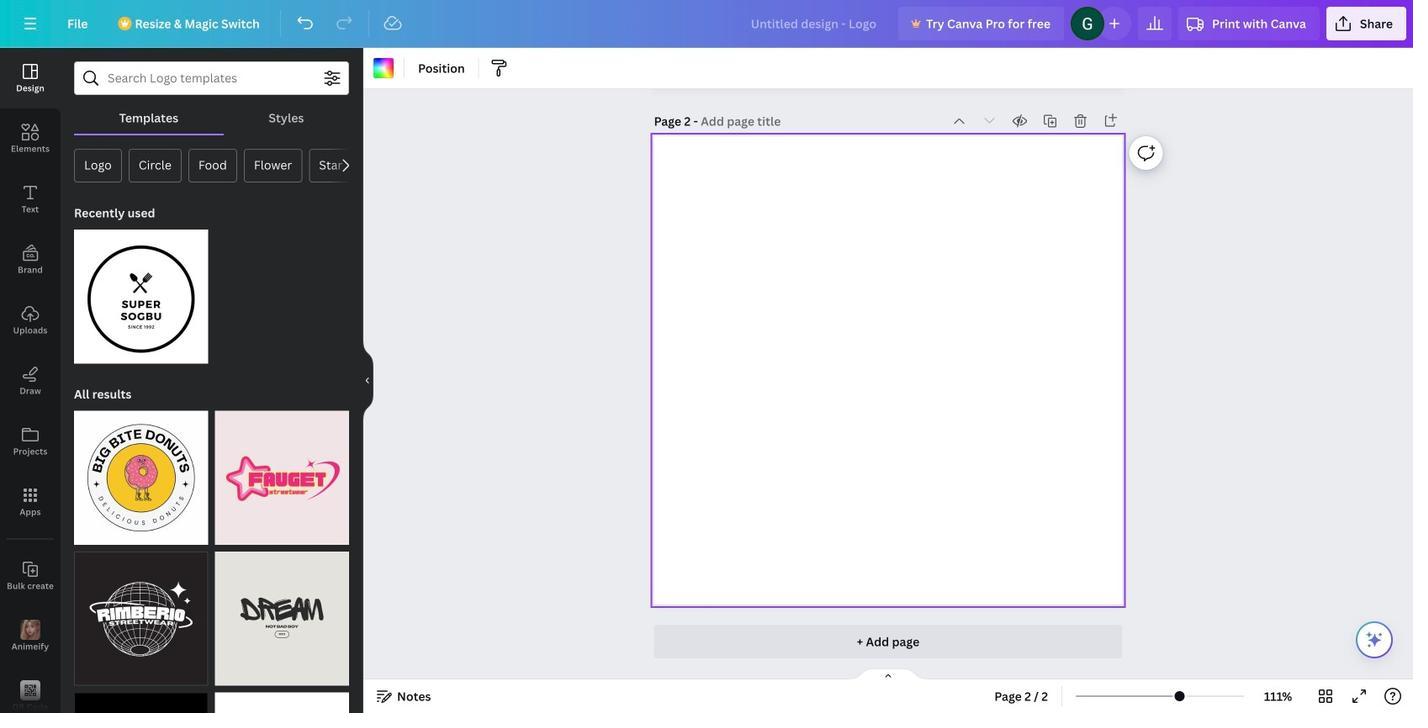 Task type: describe. For each thing, give the bounding box(es) containing it.
black and white modern vintage retro brand logo image
[[74, 693, 208, 713]]

modern minimalist graffiti dream brand logo group
[[215, 542, 349, 686]]

bright colorful playful funny donuts food circle logo image
[[74, 411, 208, 545]]

black and white globe y2k streetwear logo group
[[74, 542, 208, 686]]

blue and white circle surfing club logo group
[[215, 683, 349, 713]]

blue and white circle surfing club logo image
[[215, 693, 349, 713]]

canva assistant image
[[1365, 630, 1385, 650]]

black and white globe y2k streetwear logo image
[[74, 552, 208, 686]]

black circle with utensils restaurant logo group
[[74, 220, 208, 364]]

pink yellow star y2k style streetwear logo group
[[215, 401, 349, 545]]

pink yellow star y2k style streetwear logo image
[[215, 411, 349, 545]]



Task type: vqa. For each thing, say whether or not it's contained in the screenshot.
'See all'
no



Task type: locate. For each thing, give the bounding box(es) containing it.
bright colorful playful funny donuts food circle logo group
[[74, 401, 208, 545]]

Design title text field
[[738, 7, 892, 40]]

#ffffff image
[[374, 58, 394, 78]]

Search Logo templates search field
[[108, 62, 316, 94]]

Zoom button
[[1251, 683, 1306, 710]]

show pages image
[[848, 668, 929, 681]]

black circle with utensils restaurant logo image
[[74, 230, 208, 364]]

main menu bar
[[0, 0, 1413, 48]]

hide image
[[363, 340, 374, 421]]

black and white modern vintage retro brand logo group
[[74, 683, 208, 713]]

side panel tab list
[[0, 48, 61, 713]]

Page title text field
[[701, 113, 783, 130]]



